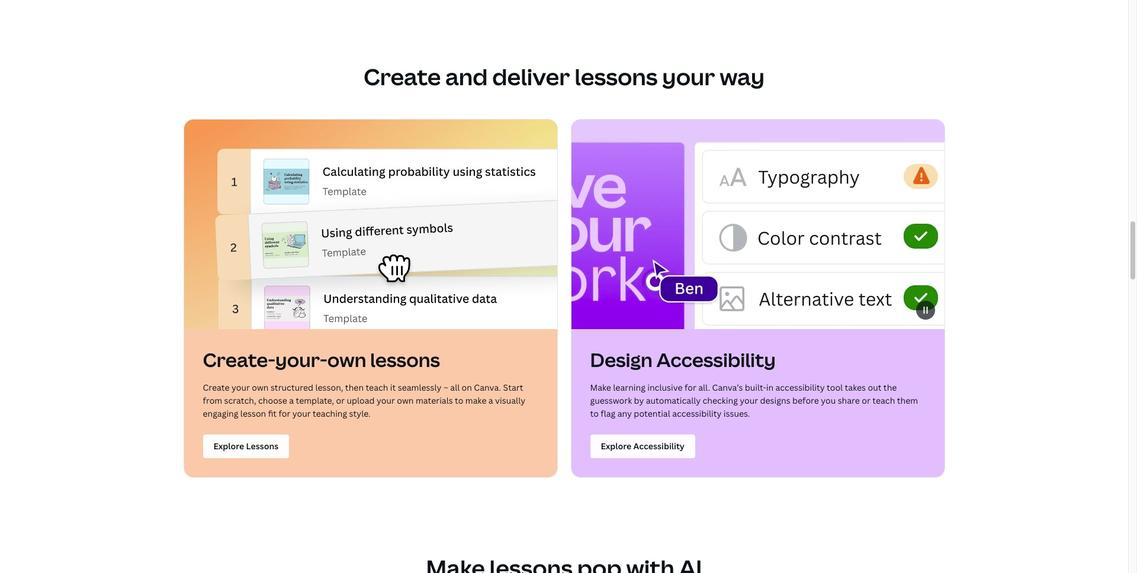 Task type: vqa. For each thing, say whether or not it's contained in the screenshot.
second Simple from the top of the page
no



Task type: locate. For each thing, give the bounding box(es) containing it.
or
[[336, 395, 345, 407], [862, 395, 871, 407]]

your down template, at the bottom left of the page
[[293, 408, 311, 420]]

materials
[[416, 395, 453, 407]]

template,
[[296, 395, 334, 407]]

0 horizontal spatial or
[[336, 395, 345, 407]]

1 or from the left
[[336, 395, 345, 407]]

1 vertical spatial own
[[252, 382, 269, 394]]

1 horizontal spatial to
[[590, 408, 599, 420]]

accessibility down checking
[[672, 408, 722, 420]]

create
[[364, 61, 441, 92], [203, 382, 230, 394]]

lessons for deliver
[[575, 61, 658, 92]]

canva.
[[474, 382, 501, 394]]

make learning inclusive for all. canva's built-in accessibility tool takes out the guesswork by automatically checking your designs before you share or teach them to flag any potential accessibility issues.
[[590, 382, 918, 420]]

0 vertical spatial for
[[685, 382, 696, 394]]

your left the 'way'
[[662, 61, 715, 92]]

1 horizontal spatial lessons
[[575, 61, 658, 92]]

or up teaching
[[336, 395, 345, 407]]

any
[[618, 408, 632, 420]]

0 horizontal spatial create
[[203, 382, 230, 394]]

your-
[[275, 347, 327, 373]]

engaging
[[203, 408, 238, 420]]

teach inside make learning inclusive for all. canva's built-in accessibility tool takes out the guesswork by automatically checking your designs before you share or teach them to flag any potential accessibility issues.
[[873, 395, 895, 407]]

for inside make learning inclusive for all. canva's built-in accessibility tool takes out the guesswork by automatically checking your designs before you share or teach them to flag any potential accessibility issues.
[[685, 382, 696, 394]]

for right fit
[[279, 408, 291, 420]]

1 horizontal spatial create
[[364, 61, 441, 92]]

1 horizontal spatial a
[[489, 395, 493, 407]]

0 vertical spatial accessibility
[[776, 382, 825, 394]]

to left flag
[[590, 408, 599, 420]]

1 vertical spatial to
[[590, 408, 599, 420]]

own up then
[[327, 347, 366, 373]]

0 horizontal spatial teach
[[366, 382, 388, 394]]

own down seamlessly
[[397, 395, 414, 407]]

your down the built-
[[740, 395, 758, 407]]

all
[[450, 382, 460, 394]]

potential
[[634, 408, 670, 420]]

teach left "it"
[[366, 382, 388, 394]]

2 or from the left
[[862, 395, 871, 407]]

canva's
[[712, 382, 743, 394]]

for left all.
[[685, 382, 696, 394]]

0 horizontal spatial for
[[279, 408, 291, 420]]

own up choose
[[252, 382, 269, 394]]

0 horizontal spatial to
[[455, 395, 463, 407]]

from
[[203, 395, 222, 407]]

accessibility
[[776, 382, 825, 394], [672, 408, 722, 420]]

0 horizontal spatial a
[[289, 395, 294, 407]]

1 horizontal spatial own
[[327, 347, 366, 373]]

own for your
[[252, 382, 269, 394]]

a
[[289, 395, 294, 407], [489, 395, 493, 407]]

create your own structured lesson, then teach it seamlessly – all on canva. start from scratch, choose a template, or upload your own materials to make a visually engaging lesson fit for your teaching style.
[[203, 382, 525, 420]]

lessons
[[575, 61, 658, 92], [370, 347, 440, 373]]

create-
[[203, 347, 275, 373]]

all.
[[698, 382, 710, 394]]

or down out
[[862, 395, 871, 407]]

0 vertical spatial own
[[327, 347, 366, 373]]

on
[[462, 382, 472, 394]]

1 horizontal spatial teach
[[873, 395, 895, 407]]

0 horizontal spatial own
[[252, 382, 269, 394]]

to
[[455, 395, 463, 407], [590, 408, 599, 420]]

the
[[884, 382, 897, 394]]

a down structured
[[289, 395, 294, 407]]

create-your-own lessons
[[203, 347, 440, 373]]

your up scratch,
[[232, 382, 250, 394]]

0 horizontal spatial accessibility
[[672, 408, 722, 420]]

teach down the at the right
[[873, 395, 895, 407]]

designs
[[760, 395, 791, 407]]

teach
[[366, 382, 388, 394], [873, 395, 895, 407]]

takes
[[845, 382, 866, 394]]

accessibility up before
[[776, 382, 825, 394]]

guesswork
[[590, 395, 632, 407]]

seamlessly
[[398, 382, 442, 394]]

teach inside 'create your own structured lesson, then teach it seamlessly – all on canva. start from scratch, choose a template, or upload your own materials to make a visually engaging lesson fit for your teaching style.'
[[366, 382, 388, 394]]

lesson
[[240, 408, 266, 420]]

structured
[[271, 382, 313, 394]]

1 horizontal spatial or
[[862, 395, 871, 407]]

tool
[[827, 382, 843, 394]]

design accessibility
[[590, 347, 776, 373]]

2 horizontal spatial own
[[397, 395, 414, 407]]

0 vertical spatial create
[[364, 61, 441, 92]]

your inside make learning inclusive for all. canva's built-in accessibility tool takes out the guesswork by automatically checking your designs before you share or teach them to flag any potential accessibility issues.
[[740, 395, 758, 407]]

own
[[327, 347, 366, 373], [252, 382, 269, 394], [397, 395, 414, 407]]

0 horizontal spatial lessons
[[370, 347, 440, 373]]

you
[[821, 395, 836, 407]]

0 vertical spatial to
[[455, 395, 463, 407]]

create for create your own structured lesson, then teach it seamlessly – all on canva. start from scratch, choose a template, or upload your own materials to make a visually engaging lesson fit for your teaching style.
[[203, 382, 230, 394]]

0 vertical spatial lessons
[[575, 61, 658, 92]]

them
[[897, 395, 918, 407]]

to down all
[[455, 395, 463, 407]]

before
[[793, 395, 819, 407]]

issues.
[[724, 408, 750, 420]]

1 vertical spatial lessons
[[370, 347, 440, 373]]

1 vertical spatial for
[[279, 408, 291, 420]]

in
[[766, 382, 774, 394]]

1 vertical spatial teach
[[873, 395, 895, 407]]

automatically
[[646, 395, 701, 407]]

and
[[445, 61, 488, 92]]

0 vertical spatial teach
[[366, 382, 388, 394]]

1 horizontal spatial for
[[685, 382, 696, 394]]

1 vertical spatial create
[[203, 382, 230, 394]]

create inside 'create your own structured lesson, then teach it seamlessly – all on canva. start from scratch, choose a template, or upload your own materials to make a visually engaging lesson fit for your teaching style.'
[[203, 382, 230, 394]]

a down canva. in the left bottom of the page
[[489, 395, 493, 407]]

for
[[685, 382, 696, 394], [279, 408, 291, 420]]

lessons for own
[[370, 347, 440, 373]]

create and deliver lessons your way
[[364, 61, 765, 92]]

your
[[662, 61, 715, 92], [232, 382, 250, 394], [377, 395, 395, 407], [740, 395, 758, 407], [293, 408, 311, 420]]

1 horizontal spatial accessibility
[[776, 382, 825, 394]]

by
[[634, 395, 644, 407]]

to inside make learning inclusive for all. canva's built-in accessibility tool takes out the guesswork by automatically checking your designs before you share or teach them to flag any potential accessibility issues.
[[590, 408, 599, 420]]

upload
[[347, 395, 375, 407]]

your down "it"
[[377, 395, 395, 407]]



Task type: describe. For each thing, give the bounding box(es) containing it.
to inside 'create your own structured lesson, then teach it seamlessly – all on canva. start from scratch, choose a template, or upload your own materials to make a visually engaging lesson fit for your teaching style.'
[[455, 395, 463, 407]]

for inside 'create your own structured lesson, then teach it seamlessly – all on canva. start from scratch, choose a template, or upload your own materials to make a visually engaging lesson fit for your teaching style.'
[[279, 408, 291, 420]]

start
[[503, 382, 523, 394]]

style.
[[349, 408, 371, 420]]

2 vertical spatial own
[[397, 395, 414, 407]]

or inside 'create your own structured lesson, then teach it seamlessly – all on canva. start from scratch, choose a template, or upload your own materials to make a visually engaging lesson fit for your teaching style.'
[[336, 395, 345, 407]]

then
[[345, 382, 364, 394]]

own for your-
[[327, 347, 366, 373]]

learning
[[613, 382, 646, 394]]

choose
[[258, 395, 287, 407]]

built-
[[745, 382, 766, 394]]

scratch,
[[224, 395, 256, 407]]

way
[[720, 61, 765, 92]]

make
[[590, 382, 611, 394]]

teaching
[[313, 408, 347, 420]]

it
[[390, 382, 396, 394]]

1 vertical spatial accessibility
[[672, 408, 722, 420]]

checking
[[703, 395, 738, 407]]

design
[[590, 347, 653, 373]]

share
[[838, 395, 860, 407]]

1 a from the left
[[289, 395, 294, 407]]

fit
[[268, 408, 277, 420]]

make
[[465, 395, 487, 407]]

flag
[[601, 408, 616, 420]]

or inside make learning inclusive for all. canva's built-in accessibility tool takes out the guesswork by automatically checking your designs before you share or teach them to flag any potential accessibility issues.
[[862, 395, 871, 407]]

deliver
[[492, 61, 570, 92]]

inclusive
[[648, 382, 683, 394]]

create for create and deliver lessons your way
[[364, 61, 441, 92]]

–
[[444, 382, 448, 394]]

accessibility
[[657, 347, 776, 373]]

lesson,
[[315, 382, 343, 394]]

out
[[868, 382, 882, 394]]

2 a from the left
[[489, 395, 493, 407]]

visually
[[495, 395, 525, 407]]



